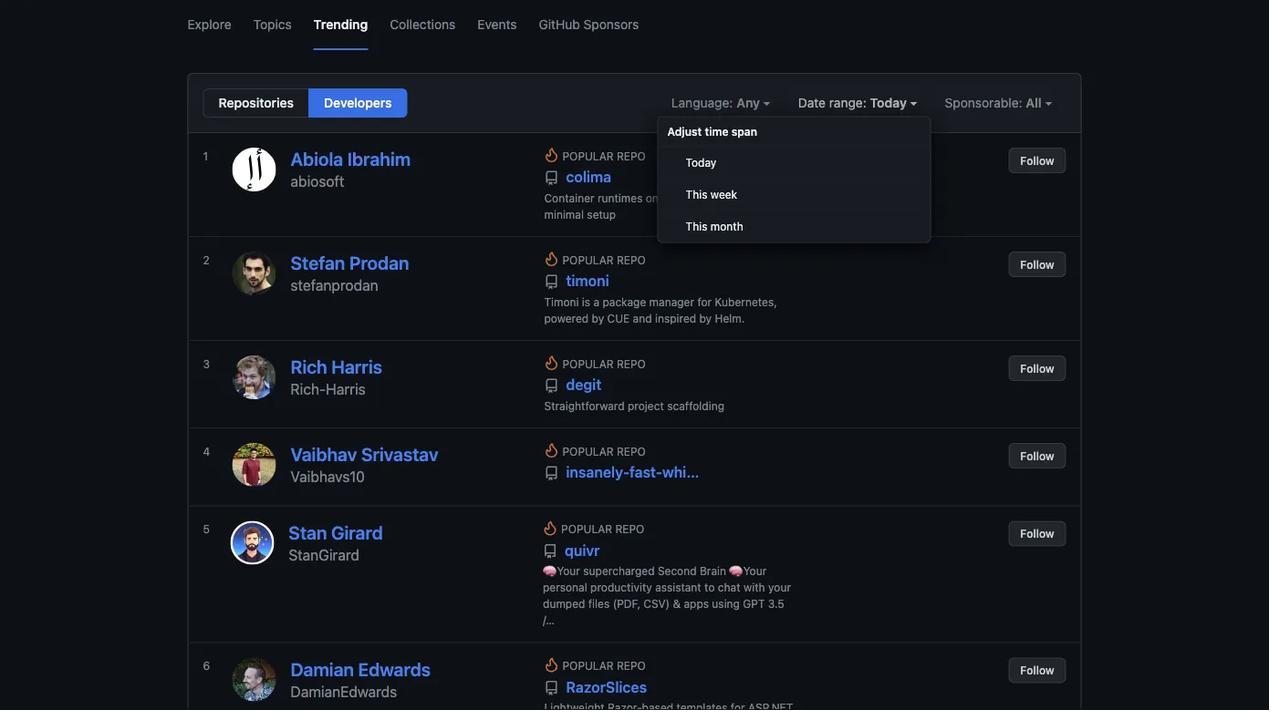 Task type: describe. For each thing, give the bounding box(es) containing it.
timoni
[[562, 272, 609, 290]]

this week
[[686, 188, 737, 201]]

vaibhavs10 link
[[291, 468, 365, 486]]

rich harris rich-harris
[[291, 356, 382, 398]]

rich
[[291, 356, 327, 378]]

a
[[593, 296, 599, 308]]

inspired
[[655, 312, 696, 325]]

@stefanprodan image
[[232, 252, 276, 296]]

language: any
[[671, 95, 763, 110]]

popular for srivastav
[[562, 445, 614, 458]]

stan girard link
[[289, 522, 383, 543]]

with inside 🧠 your supercharged second brain 🧠 your personal productivity assistant to chat with your dumped files (pdf, csv) & apps using gpt 3.5 /…
[[743, 582, 765, 594]]

6 link
[[203, 658, 218, 711]]

whisper
[[662, 464, 717, 481]]

brain
[[700, 565, 726, 578]]

linux)
[[728, 192, 760, 204]]

popular repo for stan girard
[[561, 523, 644, 536]]

repo image for girard
[[543, 545, 557, 559]]

cue
[[607, 312, 630, 325]]

1 your from the left
[[557, 565, 580, 578]]

flame image for edwards
[[544, 658, 559, 673]]

vaibhav srivastav link
[[291, 444, 438, 465]]

with inside container runtimes on macos (and linux) with minimal setup
[[763, 192, 785, 204]]

4 link
[[203, 443, 218, 492]]

@abiosoft image
[[232, 148, 276, 192]]

popular for harris
[[562, 358, 614, 370]]

repo for stan girard
[[615, 523, 644, 536]]

razorslices
[[562, 679, 647, 696]]

kubernetes,
[[715, 296, 777, 308]]

supercharged
[[583, 565, 655, 578]]

Follow DamianEdwards submit
[[1008, 658, 1066, 684]]

1
[[203, 150, 208, 162]]

degit link
[[544, 376, 601, 394]]

2 🧠 from the left
[[729, 565, 740, 578]]

flame image for srivastav
[[544, 443, 559, 458]]

repo image for vaibhav srivastav
[[544, 467, 559, 481]]

2 by from the left
[[699, 312, 712, 325]]

stangirard link
[[289, 546, 359, 564]]

flame image
[[544, 252, 559, 266]]

macos
[[662, 192, 699, 204]]

week
[[711, 188, 737, 201]]

csv)
[[643, 598, 670, 611]]

repo for vaibhav srivastav
[[617, 445, 646, 458]]

abiosoft link
[[291, 173, 344, 190]]

this month link
[[658, 211, 930, 242]]

using
[[712, 598, 740, 611]]

rich-harris link
[[291, 381, 366, 398]]

this week link
[[658, 179, 930, 211]]

sponsors
[[583, 16, 639, 31]]

adjust time span
[[667, 125, 757, 138]]

files
[[588, 598, 610, 611]]

vaibhav
[[291, 444, 357, 465]]

repo image for harris
[[544, 379, 559, 394]]

popular for prodan
[[562, 254, 614, 266]]

1 🧠 from the left
[[543, 565, 554, 578]]

gpt
[[743, 598, 765, 611]]

flame image for girard
[[543, 521, 557, 536]]

popular for ibrahim
[[562, 150, 614, 162]]

this month
[[686, 220, 743, 233]]

damian edwards link
[[291, 659, 431, 680]]

Follow stefanprodan submit
[[1008, 252, 1066, 277]]

span
[[731, 125, 757, 138]]

github sponsors
[[539, 16, 639, 31]]

collections
[[390, 16, 456, 31]]

@stangirard image
[[230, 521, 274, 565]]

runtimes
[[597, 192, 643, 204]]

2 your from the left
[[743, 565, 767, 578]]

stefan prodan stefanprodan
[[291, 252, 409, 294]]

range:
[[829, 95, 866, 110]]

insanely-fast-whisper
[[562, 464, 717, 481]]

repo for rich harris
[[617, 358, 646, 370]]

popular repo for damian edwards
[[562, 660, 646, 673]]

abiola
[[291, 148, 343, 170]]

any
[[736, 95, 760, 110]]

trending link
[[314, 0, 368, 50]]

straightforward
[[544, 400, 625, 412]]

5 link
[[203, 521, 216, 629]]

Follow abiosoft submit
[[1008, 148, 1066, 173]]

month
[[711, 220, 743, 233]]

repo for stefan prodan
[[617, 254, 646, 266]]

second
[[658, 565, 697, 578]]

personal
[[543, 582, 587, 594]]

6
[[203, 660, 210, 673]]

Follow Rich-Harris submit
[[1008, 356, 1066, 381]]

(and
[[702, 192, 725, 204]]

@damianedwards image
[[232, 658, 276, 702]]

edwards
[[358, 659, 431, 680]]

container runtimes on macos (and linux) with minimal setup
[[544, 192, 785, 221]]

rich-
[[291, 381, 326, 398]]

insanely-
[[566, 464, 629, 481]]

scaffolding
[[667, 400, 724, 412]]

menu containing adjust time span
[[657, 116, 931, 243]]

repositories link
[[203, 88, 309, 118]]

0 vertical spatial harris
[[331, 356, 382, 378]]

collections link
[[390, 0, 456, 50]]

powered
[[544, 312, 589, 325]]

quivr
[[561, 542, 600, 559]]

quivr link
[[543, 541, 600, 560]]

repo for damian edwards
[[617, 660, 646, 673]]



Task type: locate. For each thing, give the bounding box(es) containing it.
(pdf,
[[613, 598, 640, 611]]

repo up razorslices
[[617, 660, 646, 673]]

your up personal
[[557, 565, 580, 578]]

flame image up quivr link
[[543, 521, 557, 536]]

abiola ibrahim link
[[291, 148, 411, 170]]

0 vertical spatial repo image
[[544, 275, 559, 290]]

flame image down straightforward
[[544, 443, 559, 458]]

popular for girard
[[561, 523, 612, 536]]

0 vertical spatial this
[[686, 188, 707, 201]]

razorslices link
[[544, 678, 647, 697]]

this for this week
[[686, 188, 707, 201]]

fast-
[[629, 464, 662, 481]]

Follow StanGirard submit
[[1008, 521, 1066, 547]]

chat
[[718, 582, 740, 594]]

repo image up the container
[[544, 171, 559, 186]]

&
[[673, 598, 681, 611]]

popular repo up quivr
[[561, 523, 644, 536]]

repo up runtimes
[[617, 150, 646, 162]]

stan
[[289, 522, 327, 543]]

1 horizontal spatial today
[[870, 95, 907, 110]]

Follow Vaibhavs10 submit
[[1008, 443, 1066, 469]]

repo image left quivr
[[543, 545, 557, 559]]

1 vertical spatial harris
[[326, 381, 366, 398]]

events link
[[477, 0, 517, 50]]

0 horizontal spatial your
[[557, 565, 580, 578]]

topics link
[[253, 0, 292, 50]]

5
[[203, 523, 210, 536]]

repo image inside razorslices link
[[544, 681, 559, 696]]

🧠
[[543, 565, 554, 578], [729, 565, 740, 578]]

repo up straightforward project scaffolding
[[617, 358, 646, 370]]

stefan prodan link
[[291, 252, 409, 274]]

1 vertical spatial today
[[686, 156, 716, 169]]

stefan
[[291, 252, 345, 274]]

colima
[[562, 168, 611, 186]]

1 vertical spatial with
[[743, 582, 765, 594]]

for
[[697, 296, 712, 308]]

3.5
[[768, 598, 784, 611]]

container
[[544, 192, 594, 204]]

this
[[686, 188, 707, 201], [686, 220, 707, 233]]

today right range:
[[870, 95, 907, 110]]

1 repo image from the top
[[544, 275, 559, 290]]

0 vertical spatial today
[[870, 95, 907, 110]]

popular repo up insanely-
[[562, 445, 646, 458]]

popular repo up razorslices
[[562, 660, 646, 673]]

abiosoft
[[291, 173, 344, 190]]

repo for abiola ibrahim
[[617, 150, 646, 162]]

repo image inside insanely-fast-whisper link
[[544, 467, 559, 481]]

0 horizontal spatial 🧠
[[543, 565, 554, 578]]

damianedwards link
[[291, 683, 397, 701]]

repo image up 'timoni'
[[544, 275, 559, 290]]

2
[[203, 254, 210, 266]]

your
[[768, 582, 791, 594]]

2 repo image from the top
[[544, 467, 559, 481]]

repo up package
[[617, 254, 646, 266]]

your up gpt at the bottom of the page
[[743, 565, 767, 578]]

1 vertical spatial repo image
[[544, 467, 559, 481]]

popular up degit
[[562, 358, 614, 370]]

abiola ibrahim abiosoft
[[291, 148, 411, 190]]

helm.
[[715, 312, 745, 325]]

today down "adjust time span"
[[686, 156, 716, 169]]

this left week
[[686, 188, 707, 201]]

timoni link
[[544, 272, 609, 290]]

your
[[557, 565, 580, 578], [743, 565, 767, 578]]

insanely-fast-whisper link
[[544, 463, 717, 482]]

repo up insanely-fast-whisper link
[[617, 445, 646, 458]]

today
[[870, 95, 907, 110], [686, 156, 716, 169]]

popular repo
[[562, 150, 646, 162], [562, 254, 646, 266], [562, 358, 646, 370], [562, 445, 646, 458], [561, 523, 644, 536], [562, 660, 646, 673]]

timoni is a package manager for kubernetes, powered by cue and inspired by helm.
[[544, 296, 777, 325]]

ibrahim
[[347, 148, 411, 170]]

and
[[633, 312, 652, 325]]

popular repo for vaibhav srivastav
[[562, 445, 646, 458]]

apps
[[684, 598, 709, 611]]

2 this from the top
[[686, 220, 707, 233]]

by
[[592, 312, 604, 325], [699, 312, 712, 325]]

repo image for stefan prodan
[[544, 275, 559, 290]]

popular up 'timoni'
[[562, 254, 614, 266]]

explore
[[187, 16, 231, 31]]

project
[[628, 400, 664, 412]]

rich harris link
[[291, 356, 382, 378]]

prodan
[[349, 252, 409, 274]]

1 vertical spatial this
[[686, 220, 707, 233]]

flame image up 'degit' link
[[544, 356, 559, 370]]

vaibhav srivastav vaibhavs10
[[291, 444, 438, 486]]

repo image left degit
[[544, 379, 559, 394]]

🧠 up chat
[[729, 565, 740, 578]]

adjust
[[667, 125, 702, 138]]

language:
[[671, 95, 733, 110]]

flame image down /…
[[544, 658, 559, 673]]

popular repo up 'timoni'
[[562, 254, 646, 266]]

today link
[[658, 147, 930, 179]]

by down for
[[699, 312, 712, 325]]

colima link
[[544, 168, 611, 186]]

stangirard
[[289, 546, 359, 564]]

repo image for ibrahim
[[544, 171, 559, 186]]

1 horizontal spatial your
[[743, 565, 767, 578]]

repo image left razorslices
[[544, 681, 559, 696]]

🧠 your supercharged second brain 🧠 your personal productivity assistant to chat with your dumped files (pdf, csv) & apps using gpt 3.5 /…
[[543, 565, 791, 627]]

popular up razorslices link
[[562, 660, 614, 673]]

all
[[1026, 95, 1042, 110]]

0 horizontal spatial by
[[592, 312, 604, 325]]

1 by from the left
[[592, 312, 604, 325]]

repo image left insanely-
[[544, 467, 559, 481]]

dumped
[[543, 598, 585, 611]]

popular repo for stefan prodan
[[562, 254, 646, 266]]

date range: today
[[798, 95, 910, 110]]

setup
[[587, 208, 616, 221]]

damian edwards damianedwards
[[291, 659, 431, 701]]

vaibhavs10
[[291, 468, 365, 486]]

damian
[[291, 659, 354, 680]]

date
[[798, 95, 826, 110]]

repo image
[[544, 275, 559, 290], [544, 467, 559, 481]]

productivity
[[590, 582, 652, 594]]

repo image inside timoni link
[[544, 275, 559, 290]]

popular repo up degit
[[562, 358, 646, 370]]

by down a
[[592, 312, 604, 325]]

repo up the supercharged
[[615, 523, 644, 536]]

github
[[539, 16, 580, 31]]

sponsorable:
[[945, 95, 1022, 110]]

repositories
[[218, 95, 294, 110]]

popular up quivr
[[561, 523, 612, 536]]

stefanprodan link
[[291, 277, 378, 294]]

today inside menu
[[686, 156, 716, 169]]

harris up rich-harris link
[[331, 356, 382, 378]]

0 vertical spatial with
[[763, 192, 785, 204]]

1 horizontal spatial by
[[699, 312, 712, 325]]

harris down rich harris link
[[326, 381, 366, 398]]

repo image inside 'degit' link
[[544, 379, 559, 394]]

repo image
[[544, 171, 559, 186], [544, 379, 559, 394], [543, 545, 557, 559], [544, 681, 559, 696]]

to
[[704, 582, 715, 594]]

popular for edwards
[[562, 660, 614, 673]]

popular repo for rich harris
[[562, 358, 646, 370]]

harris
[[331, 356, 382, 378], [326, 381, 366, 398]]

with right the linux) at the top right of the page
[[763, 192, 785, 204]]

with up gpt at the bottom of the page
[[743, 582, 765, 594]]

1 horizontal spatial 🧠
[[729, 565, 740, 578]]

girard
[[331, 522, 383, 543]]

this for this month
[[686, 220, 707, 233]]

stan girard stangirard
[[289, 522, 383, 564]]

menu
[[657, 116, 931, 243]]

0 horizontal spatial today
[[686, 156, 716, 169]]

popular repo up colima
[[562, 150, 646, 162]]

this left month
[[686, 220, 707, 233]]

1 this from the top
[[686, 188, 707, 201]]

trending
[[314, 16, 368, 31]]

@vaibhavs10 image
[[232, 443, 276, 487]]

repo image inside colima link
[[544, 171, 559, 186]]

repo image for edwards
[[544, 681, 559, 696]]

3 link
[[203, 356, 218, 414]]

flame image for ibrahim
[[544, 148, 559, 162]]

🧠 up personal
[[543, 565, 554, 578]]

popular up insanely-
[[562, 445, 614, 458]]

@rich harris image
[[232, 356, 276, 400]]

assistant
[[655, 582, 701, 594]]

/…
[[543, 614, 555, 627]]

repo image inside quivr link
[[543, 545, 557, 559]]

3
[[203, 358, 210, 370]]

popular repo for abiola ibrahim
[[562, 150, 646, 162]]

flame image for harris
[[544, 356, 559, 370]]

flame image
[[544, 148, 559, 162], [544, 356, 559, 370], [544, 443, 559, 458], [543, 521, 557, 536], [544, 658, 559, 673]]

flame image up colima link
[[544, 148, 559, 162]]

explore link
[[187, 0, 231, 50]]

popular up colima
[[562, 150, 614, 162]]

on
[[646, 192, 659, 204]]



Task type: vqa. For each thing, say whether or not it's contained in the screenshot.
command palette Icon
no



